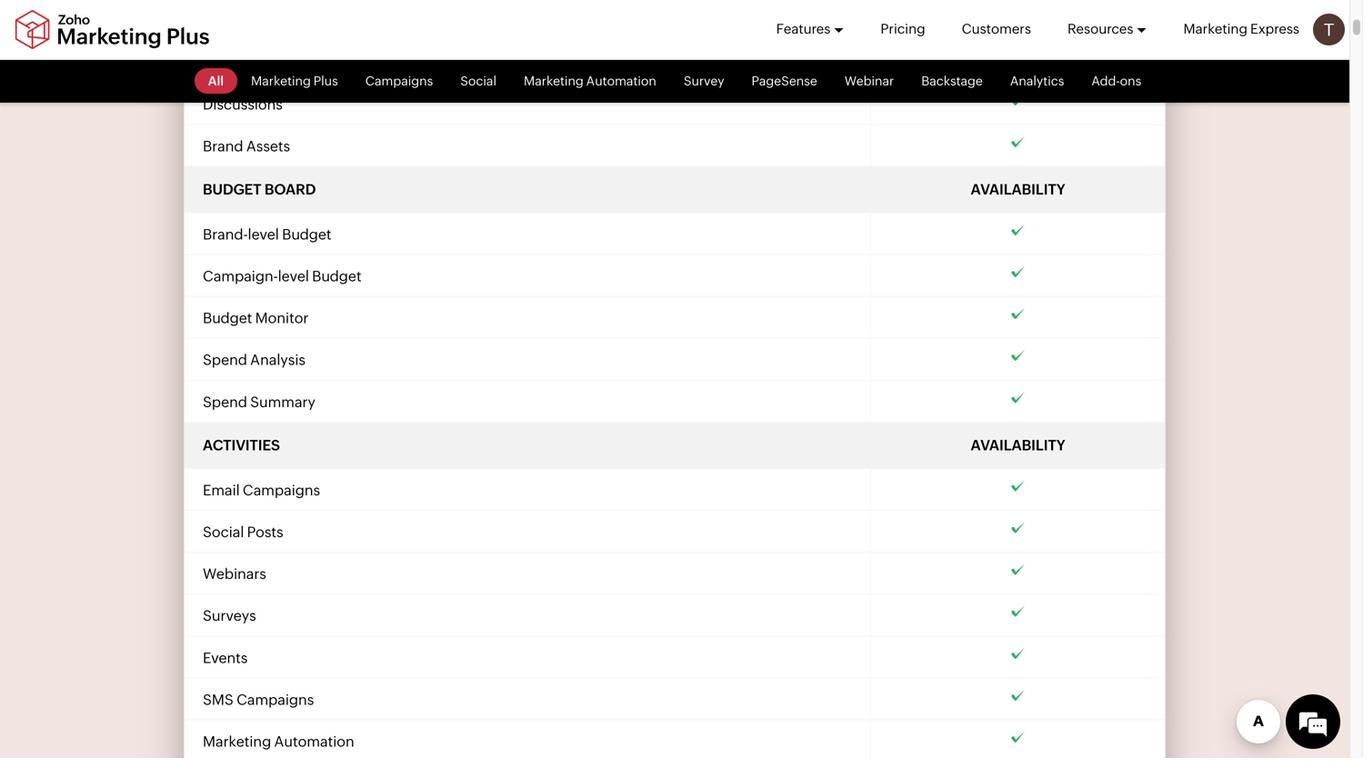 Task type: locate. For each thing, give the bounding box(es) containing it.
features
[[776, 21, 831, 37]]

customers
[[962, 21, 1032, 37]]

brand-
[[203, 226, 248, 243]]

1 vertical spatial level
[[278, 268, 309, 285]]

budget for brand-level budget
[[282, 226, 332, 243]]

1 vertical spatial availability
[[971, 437, 1066, 454]]

0 vertical spatial campaigns
[[365, 74, 433, 88]]

1 vertical spatial budget
[[312, 268, 362, 285]]

budget
[[203, 181, 261, 198]]

add-ons
[[1092, 74, 1142, 88]]

surveys
[[203, 608, 256, 625]]

0 vertical spatial marketing
[[1184, 21, 1248, 37]]

availability for activities
[[971, 437, 1066, 454]]

marketing for marketing automation
[[203, 734, 271, 750]]

0 vertical spatial social
[[461, 74, 497, 88]]

campaigns for email campaigns
[[243, 482, 320, 499]]

0 horizontal spatial marketing
[[203, 734, 271, 750]]

all
[[208, 74, 224, 88]]

marketing for marketing express
[[1184, 21, 1248, 37]]

campaigns for sms campaigns
[[237, 692, 314, 709]]

level for brand-
[[248, 226, 279, 243]]

to-do lists
[[203, 54, 271, 71]]

2 spend from the top
[[203, 394, 247, 411]]

0 vertical spatial budget
[[282, 226, 332, 243]]

automation
[[274, 734, 354, 750]]

express
[[1251, 21, 1300, 37]]

social
[[461, 74, 497, 88], [203, 524, 244, 541]]

1 vertical spatial marketing
[[203, 734, 271, 750]]

backstage
[[922, 74, 983, 88]]

marketing plus
[[251, 74, 338, 88]]

availability
[[971, 181, 1066, 198], [971, 437, 1066, 454]]

level down budget board
[[248, 226, 279, 243]]

spend analysis
[[203, 352, 306, 369]]

webinar
[[845, 74, 894, 88]]

1 vertical spatial social
[[203, 524, 244, 541]]

ons
[[1120, 74, 1142, 88]]

marketing inside 'link'
[[1184, 21, 1248, 37]]

budget down campaign-
[[203, 310, 252, 327]]

1 horizontal spatial social
[[461, 74, 497, 88]]

1 vertical spatial campaigns
[[243, 482, 320, 499]]

spend up activities
[[203, 394, 247, 411]]

0 vertical spatial spend
[[203, 352, 247, 369]]

brand
[[203, 138, 243, 155]]

2 vertical spatial campaigns
[[237, 692, 314, 709]]

0 vertical spatial availability
[[971, 181, 1066, 198]]

budget down board
[[282, 226, 332, 243]]

0 horizontal spatial social
[[203, 524, 244, 541]]

1 spend from the top
[[203, 352, 247, 369]]

summary
[[250, 394, 316, 411]]

pricing link
[[881, 0, 926, 58]]

pricing
[[881, 21, 926, 37]]

social for social
[[461, 74, 497, 88]]

add-
[[1092, 74, 1120, 88]]

marketing express
[[1184, 21, 1300, 37]]

1 vertical spatial spend
[[203, 394, 247, 411]]

0 vertical spatial level
[[248, 226, 279, 243]]

marketing down sms
[[203, 734, 271, 750]]

brand assets
[[203, 138, 290, 155]]

spend
[[203, 352, 247, 369], [203, 394, 247, 411]]

social for social posts
[[203, 524, 244, 541]]

level
[[248, 226, 279, 243], [278, 268, 309, 285]]

email campaigns
[[203, 482, 320, 499]]

lists
[[245, 54, 271, 71]]

marketing left express
[[1184, 21, 1248, 37]]

board
[[265, 181, 316, 198]]

posts
[[247, 524, 283, 541]]

email
[[203, 482, 240, 499]]

resources
[[1068, 21, 1134, 37]]

discussions
[[203, 96, 283, 113]]

budget down "brand-level budget"
[[312, 268, 362, 285]]

marketing automation
[[203, 734, 354, 750]]

assets
[[246, 138, 290, 155]]

marketing express link
[[1184, 0, 1300, 58]]

zoho marketingplus logo image
[[14, 10, 211, 50]]

campaigns
[[365, 74, 433, 88], [243, 482, 320, 499], [237, 692, 314, 709]]

spend down budget monitor
[[203, 352, 247, 369]]

budget for campaign-level budget
[[312, 268, 362, 285]]

marketing
[[1184, 21, 1248, 37], [203, 734, 271, 750]]

1 availability from the top
[[971, 181, 1066, 198]]

1 horizontal spatial marketing
[[1184, 21, 1248, 37]]

2 availability from the top
[[971, 437, 1066, 454]]

monitor
[[255, 310, 309, 327]]

level up monitor
[[278, 268, 309, 285]]

budget
[[282, 226, 332, 243], [312, 268, 362, 285], [203, 310, 252, 327]]

campaign-
[[203, 268, 278, 285]]



Task type: vqa. For each thing, say whether or not it's contained in the screenshot.
customers link
yes



Task type: describe. For each thing, give the bounding box(es) containing it.
activities
[[203, 437, 280, 454]]

do
[[224, 54, 242, 71]]

analytics
[[1010, 74, 1065, 88]]

events
[[203, 650, 248, 667]]

spend summary
[[203, 394, 316, 411]]

spend for spend summary
[[203, 394, 247, 411]]

webinars
[[203, 566, 266, 583]]

brand-level budget
[[203, 226, 332, 243]]

features link
[[776, 0, 845, 58]]

spend for spend analysis
[[203, 352, 247, 369]]

resources link
[[1068, 0, 1148, 58]]

social posts
[[203, 524, 283, 541]]

campaign-level budget
[[203, 268, 362, 285]]

customers link
[[962, 0, 1032, 58]]

survey
[[684, 74, 725, 88]]

level for campaign-
[[278, 268, 309, 285]]

2 vertical spatial budget
[[203, 310, 252, 327]]

terry turtle image
[[1314, 14, 1345, 45]]

to-
[[203, 54, 224, 71]]

sms
[[203, 692, 234, 709]]

availability for budget board
[[971, 181, 1066, 198]]

marketing automation
[[524, 74, 657, 88]]

sms campaigns
[[203, 692, 314, 709]]

analysis
[[250, 352, 306, 369]]

budget monitor
[[203, 310, 309, 327]]

budget board
[[203, 181, 316, 198]]

pagesense
[[752, 74, 818, 88]]



